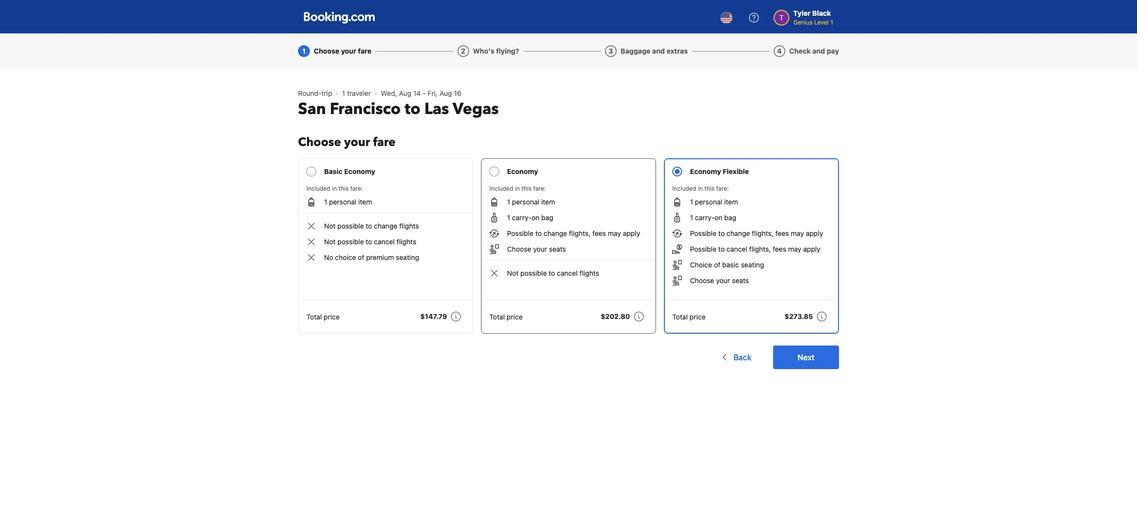 Task type: describe. For each thing, give the bounding box(es) containing it.
vegas
[[453, 98, 499, 120]]

included for economy flexible
[[672, 185, 696, 192]]

1 · from the left
[[336, 89, 338, 97]]

1 horizontal spatial fare
[[373, 134, 396, 151]]

baggage and extras
[[621, 47, 688, 55]]

flexible
[[723, 167, 749, 176]]

seats for right choose your seats element
[[732, 276, 749, 285]]

included in this fare: element for economy flexible
[[672, 184, 831, 193]]

1 vertical spatial not possible to cancel flights element
[[507, 269, 599, 278]]

apply for choose your seats
[[623, 229, 640, 238]]

not possible to change flights element
[[324, 221, 419, 231]]

may inside 'possible to cancel flights, fees may apply' element
[[788, 245, 801, 253]]

carry- for choose
[[512, 213, 532, 222]]

personal for economy flexible
[[695, 198, 722, 206]]

apply for possible to cancel flights, fees may apply
[[806, 229, 823, 238]]

cancel inside 'possible to cancel flights, fees may apply' element
[[727, 245, 747, 253]]

francisco
[[330, 98, 401, 120]]

possible for 'not possible to cancel flights' element within the option
[[337, 238, 364, 246]]

choice
[[690, 261, 712, 269]]

2 vertical spatial flights
[[580, 269, 599, 277]]

personal for basic economy
[[329, 198, 356, 206]]

san
[[298, 98, 326, 120]]

may for possible to cancel flights, fees may apply
[[791, 229, 804, 238]]

1 vertical spatial choose your fare
[[298, 134, 396, 151]]

tyler
[[793, 9, 811, 17]]

traveler
[[347, 89, 371, 97]]

not for 'not possible to cancel flights' element within the option
[[324, 238, 336, 246]]

included in this fare: for economy flexible
[[672, 185, 729, 192]]

fare: for economy
[[533, 185, 546, 192]]

14
[[413, 89, 421, 97]]

0 vertical spatial flights
[[399, 222, 419, 230]]

genius
[[793, 19, 813, 26]]

premium
[[366, 253, 394, 262]]

economy flexible
[[690, 167, 749, 176]]

0 vertical spatial choose your fare
[[314, 47, 372, 55]]

personal for economy
[[512, 198, 539, 206]]

flying?
[[496, 47, 519, 55]]

1 inside the tyler black genius level 1
[[830, 19, 833, 26]]

fees for choice of basic seating
[[775, 229, 789, 238]]

in for basic economy
[[332, 185, 337, 192]]

$273.85
[[785, 312, 813, 321]]

flights, for cancel
[[752, 229, 774, 238]]

16
[[454, 89, 461, 97]]

price for $202.80
[[507, 313, 523, 321]]

1 inside 'round-trip · 1 traveler · wed, aug 14 - fri, aug 16 san francisco to las vegas'
[[342, 89, 345, 97]]

fri,
[[428, 89, 438, 97]]

next button
[[773, 346, 839, 369]]

0 horizontal spatial not possible to cancel flights
[[324, 238, 416, 246]]

this for basic economy
[[339, 185, 349, 192]]

in for economy
[[515, 185, 520, 192]]

in for economy flexible
[[698, 185, 703, 192]]

flights, for seats
[[569, 229, 591, 238]]

seats for topmost choose your seats element
[[549, 245, 566, 253]]

back
[[733, 353, 752, 362]]

total for $273.85
[[672, 313, 688, 321]]

1 personal item for basic economy
[[324, 198, 372, 206]]

item for economy flexible
[[724, 198, 738, 206]]

back button
[[714, 346, 757, 369]]

1 aug from the left
[[399, 89, 411, 97]]

possible to change flights, fees may apply for cancel
[[690, 229, 823, 238]]

basic
[[324, 167, 343, 176]]

not for 'not possible to cancel flights' element to the bottom
[[507, 269, 519, 277]]

1 carry-on bag for choose
[[507, 213, 553, 222]]

1 horizontal spatial choose your seats element
[[690, 276, 749, 286]]

1 inside option
[[324, 198, 327, 206]]

extras
[[667, 47, 688, 55]]

and for baggage
[[652, 47, 665, 55]]

possible to cancel flights, fees may apply element
[[690, 244, 821, 254]]

round-trip · 1 traveler · wed, aug 14 - fri, aug 16 san francisco to las vegas
[[298, 89, 499, 120]]

this for economy
[[521, 185, 532, 192]]

choice of basic seating
[[690, 261, 764, 269]]

total for $202.80
[[489, 313, 505, 321]]

may for choose your seats
[[608, 229, 621, 238]]

1 personal item element for basic economy
[[324, 197, 372, 207]]

to inside 'round-trip · 1 traveler · wed, aug 14 - fri, aug 16 san francisco to las vegas'
[[405, 98, 420, 120]]

-
[[423, 89, 426, 97]]

total price for $202.80
[[489, 313, 523, 321]]

change inside option
[[374, 222, 397, 230]]

fare: for basic economy
[[350, 185, 363, 192]]

1 carry-on bag for possible
[[690, 213, 736, 222]]

change for possible to cancel flights, fees may apply
[[727, 229, 750, 238]]

level
[[814, 19, 829, 26]]

on for your
[[532, 213, 539, 222]]



Task type: locate. For each thing, give the bounding box(es) containing it.
1 horizontal spatial item
[[541, 198, 555, 206]]

price
[[324, 313, 340, 321], [507, 313, 523, 321], [690, 313, 706, 321]]

2 1 carry-on bag element from the left
[[690, 213, 736, 223]]

1 and from the left
[[652, 47, 665, 55]]

your
[[341, 47, 356, 55], [344, 134, 370, 151], [533, 245, 547, 253], [716, 276, 730, 285]]

1 personal item for economy flexible
[[690, 198, 738, 206]]

possible to cancel flights, fees may apply
[[690, 245, 821, 253]]

0 horizontal spatial fare
[[358, 47, 372, 55]]

3 1 personal item from the left
[[690, 198, 738, 206]]

1 in from the left
[[332, 185, 337, 192]]

1 horizontal spatial and
[[812, 47, 825, 55]]

price inside option
[[324, 313, 340, 321]]

2 1 carry-on bag from the left
[[690, 213, 736, 222]]

1 horizontal spatial in
[[515, 185, 520, 192]]

0 horizontal spatial included in this fare: element
[[306, 184, 465, 193]]

0 horizontal spatial this
[[339, 185, 349, 192]]

0 horizontal spatial personal
[[329, 198, 356, 206]]

0 vertical spatial choose your seats
[[507, 245, 566, 253]]

carry-
[[512, 213, 532, 222], [695, 213, 715, 222]]

choose your seats for topmost choose your seats element
[[507, 245, 566, 253]]

1 horizontal spatial 1 carry-on bag
[[690, 213, 736, 222]]

seating down 'possible to cancel flights, fees may apply' element
[[741, 261, 764, 269]]

4
[[777, 47, 782, 55]]

included
[[306, 185, 330, 192], [489, 185, 513, 192], [672, 185, 696, 192]]

change for choose your seats
[[544, 229, 567, 238]]

1 horizontal spatial fare:
[[533, 185, 546, 192]]

who's
[[473, 47, 494, 55]]

of left basic
[[714, 261, 720, 269]]

2
[[461, 47, 465, 55]]

2 aug from the left
[[440, 89, 452, 97]]

not for "not possible to change flights" element
[[324, 222, 336, 230]]

1 horizontal spatial this
[[521, 185, 532, 192]]

0 horizontal spatial price
[[324, 313, 340, 321]]

1 horizontal spatial price
[[507, 313, 523, 321]]

choose your seats for right choose your seats element
[[690, 276, 749, 285]]

2 in from the left
[[515, 185, 520, 192]]

0 horizontal spatial total price
[[306, 313, 340, 321]]

2 included in this fare: element from the left
[[489, 184, 648, 193]]

choice
[[335, 253, 356, 262]]

included in this fare: for economy
[[489, 185, 546, 192]]

2 this from the left
[[521, 185, 532, 192]]

1 included in this fare: from the left
[[306, 185, 363, 192]]

1 1 carry-on bag element from the left
[[507, 213, 553, 223]]

1 included from the left
[[306, 185, 330, 192]]

bag
[[541, 213, 553, 222], [724, 213, 736, 222]]

2 1 personal item element from the left
[[507, 197, 555, 207]]

black
[[812, 9, 831, 17]]

1 horizontal spatial not possible to cancel flights
[[507, 269, 599, 277]]

3 total from the left
[[672, 313, 688, 321]]

0 horizontal spatial carry-
[[512, 213, 532, 222]]

fare down francisco at the left of page
[[373, 134, 396, 151]]

none radio containing basic economy
[[298, 158, 473, 334]]

1 this from the left
[[339, 185, 349, 192]]

1 horizontal spatial carry-
[[695, 213, 715, 222]]

of
[[358, 253, 364, 262], [714, 261, 720, 269]]

included in this fare:
[[306, 185, 363, 192], [489, 185, 546, 192], [672, 185, 729, 192]]

0 vertical spatial seats
[[549, 245, 566, 253]]

1 1 personal item element from the left
[[324, 197, 372, 207]]

economy for economy flexible
[[690, 167, 721, 176]]

fare up "traveler"
[[358, 47, 372, 55]]

fees
[[592, 229, 606, 238], [775, 229, 789, 238], [773, 245, 786, 253]]

flights
[[399, 222, 419, 230], [397, 238, 416, 246], [580, 269, 599, 277]]

may
[[608, 229, 621, 238], [791, 229, 804, 238], [788, 245, 801, 253]]

seating inside option
[[396, 253, 419, 262]]

no choice of premium seating element
[[324, 253, 419, 263]]

2 vertical spatial possible
[[520, 269, 547, 277]]

2 horizontal spatial total price
[[672, 313, 706, 321]]

round-
[[298, 89, 321, 97]]

of inside option
[[358, 253, 364, 262]]

included in this fare: element for basic economy
[[306, 184, 465, 193]]

2 economy from the left
[[507, 167, 538, 176]]

total price
[[306, 313, 340, 321], [489, 313, 523, 321], [672, 313, 706, 321]]

choose your fare up basic economy
[[298, 134, 396, 151]]

possible to change flights, fees may apply for seats
[[507, 229, 640, 238]]

bag for seats
[[541, 213, 553, 222]]

1 economy from the left
[[344, 167, 375, 176]]

total for $147.79
[[306, 313, 322, 321]]

0 vertical spatial fare
[[358, 47, 372, 55]]

2 total price from the left
[[489, 313, 523, 321]]

$202.80
[[601, 312, 630, 321]]

0 horizontal spatial 1 carry-on bag
[[507, 213, 553, 222]]

choose
[[314, 47, 339, 55], [298, 134, 341, 151], [507, 245, 531, 253], [690, 276, 714, 285]]

item
[[358, 198, 372, 206], [541, 198, 555, 206], [724, 198, 738, 206]]

$147.79
[[420, 312, 447, 321]]

in inside option
[[332, 185, 337, 192]]

choose your fare
[[314, 47, 372, 55], [298, 134, 396, 151]]

0 horizontal spatial included in this fare:
[[306, 185, 363, 192]]

1 carry-on bag element for choose
[[507, 213, 553, 223]]

2 included from the left
[[489, 185, 513, 192]]

1 included in this fare: element from the left
[[306, 184, 465, 193]]

not
[[324, 222, 336, 230], [324, 238, 336, 246], [507, 269, 519, 277]]

0 horizontal spatial of
[[358, 253, 364, 262]]

economy
[[344, 167, 375, 176], [507, 167, 538, 176], [690, 167, 721, 176]]

1 vertical spatial choose your seats
[[690, 276, 749, 285]]

1 total price from the left
[[306, 313, 340, 321]]

possible to change flights, fees may apply element
[[507, 229, 640, 239], [690, 229, 823, 239]]

aug left 16
[[440, 89, 452, 97]]

1 fare: from the left
[[350, 185, 363, 192]]

in
[[332, 185, 337, 192], [515, 185, 520, 192], [698, 185, 703, 192]]

cancel for 'not possible to cancel flights' element to the bottom
[[557, 269, 578, 277]]

2 horizontal spatial included in this fare:
[[672, 185, 729, 192]]

tyler black genius level 1
[[793, 9, 833, 26]]

1
[[830, 19, 833, 26], [302, 47, 306, 55], [342, 89, 345, 97], [324, 198, 327, 206], [507, 198, 510, 206], [690, 198, 693, 206], [507, 213, 510, 222], [690, 213, 693, 222]]

3 total price from the left
[[672, 313, 706, 321]]

cancel for 'not possible to cancel flights' element within the option
[[374, 238, 395, 246]]

1 1 personal item from the left
[[324, 198, 372, 206]]

1 horizontal spatial not possible to cancel flights element
[[507, 269, 599, 278]]

choice of basic seating element
[[690, 260, 764, 270]]

1 vertical spatial flights
[[397, 238, 416, 246]]

1 horizontal spatial of
[[714, 261, 720, 269]]

2 · from the left
[[375, 89, 377, 97]]

and left the pay
[[812, 47, 825, 55]]

possible for choose
[[507, 229, 534, 238]]

1 item from the left
[[358, 198, 372, 206]]

and left extras at the right top
[[652, 47, 665, 55]]

1 horizontal spatial possible to change flights, fees may apply element
[[690, 229, 823, 239]]

1 horizontal spatial total price
[[489, 313, 523, 321]]

seats
[[549, 245, 566, 253], [732, 276, 749, 285]]

1 vertical spatial not possible to cancel flights
[[507, 269, 599, 277]]

0 horizontal spatial fare:
[[350, 185, 363, 192]]

0 horizontal spatial 1 personal item element
[[324, 197, 372, 207]]

1 personal item element inside option
[[324, 197, 372, 207]]

flights,
[[569, 229, 591, 238], [752, 229, 774, 238], [749, 245, 771, 253]]

2 1 personal item from the left
[[507, 198, 555, 206]]

carry- for possible
[[695, 213, 715, 222]]

1 carry-on bag
[[507, 213, 553, 222], [690, 213, 736, 222]]

possible to change flights, fees may apply element for seats
[[507, 229, 640, 239]]

1 personal item element
[[324, 197, 372, 207], [507, 197, 555, 207], [690, 197, 738, 207]]

not possible to cancel flights
[[324, 238, 416, 246], [507, 269, 599, 277]]

2 horizontal spatial total
[[672, 313, 688, 321]]

of right choice
[[358, 253, 364, 262]]

0 horizontal spatial seating
[[396, 253, 419, 262]]

1 horizontal spatial personal
[[512, 198, 539, 206]]

1 horizontal spatial 1 personal item element
[[507, 197, 555, 207]]

2 horizontal spatial this
[[704, 185, 715, 192]]

2 horizontal spatial item
[[724, 198, 738, 206]]

0 horizontal spatial change
[[374, 222, 397, 230]]

· right trip
[[336, 89, 338, 97]]

2 on from the left
[[714, 213, 722, 222]]

1 horizontal spatial included
[[489, 185, 513, 192]]

included for economy
[[489, 185, 513, 192]]

basic economy
[[324, 167, 375, 176]]

total price for $273.85
[[672, 313, 706, 321]]

3
[[609, 47, 613, 55]]

wed,
[[381, 89, 397, 97]]

fare:
[[350, 185, 363, 192], [533, 185, 546, 192], [716, 185, 729, 192]]

possible for "not possible to change flights" element
[[337, 222, 364, 230]]

choose your fare up trip
[[314, 47, 372, 55]]

None radio
[[298, 158, 473, 334]]

baggage
[[621, 47, 651, 55]]

3 1 personal item element from the left
[[690, 197, 738, 207]]

1 vertical spatial not
[[324, 238, 336, 246]]

None radio
[[481, 158, 656, 334], [664, 158, 839, 334], [481, 158, 656, 334], [664, 158, 839, 334]]

0 horizontal spatial on
[[532, 213, 539, 222]]

and
[[652, 47, 665, 55], [812, 47, 825, 55]]

fare: for economy flexible
[[716, 185, 729, 192]]

1 horizontal spatial included in this fare:
[[489, 185, 546, 192]]

2 possible to change flights, fees may apply from the left
[[690, 229, 823, 238]]

1 horizontal spatial change
[[544, 229, 567, 238]]

personal inside option
[[329, 198, 356, 206]]

check
[[789, 47, 811, 55]]

0 horizontal spatial bag
[[541, 213, 553, 222]]

1 horizontal spatial aug
[[440, 89, 452, 97]]

2 horizontal spatial included
[[672, 185, 696, 192]]

check and pay
[[789, 47, 839, 55]]

this inside option
[[339, 185, 349, 192]]

2 total from the left
[[489, 313, 505, 321]]

3 personal from the left
[[695, 198, 722, 206]]

seating right premium
[[396, 253, 419, 262]]

3 this from the left
[[704, 185, 715, 192]]

3 price from the left
[[690, 313, 706, 321]]

3 fare: from the left
[[716, 185, 729, 192]]

1 total from the left
[[306, 313, 322, 321]]

1 vertical spatial seats
[[732, 276, 749, 285]]

0 vertical spatial not
[[324, 222, 336, 230]]

2 possible to change flights, fees may apply element from the left
[[690, 229, 823, 239]]

1 carry- from the left
[[512, 213, 532, 222]]

and for check
[[812, 47, 825, 55]]

total
[[306, 313, 322, 321], [489, 313, 505, 321], [672, 313, 688, 321]]

on for to
[[714, 213, 722, 222]]

not possible to change flights
[[324, 222, 419, 230]]

1 personal from the left
[[329, 198, 356, 206]]

no choice of premium seating
[[324, 253, 419, 262]]

1 horizontal spatial bag
[[724, 213, 736, 222]]

0 vertical spatial not possible to cancel flights element
[[324, 237, 416, 247]]

fare
[[358, 47, 372, 55], [373, 134, 396, 151]]

1 personal item for economy
[[507, 198, 555, 206]]

basic
[[722, 261, 739, 269]]

on
[[532, 213, 539, 222], [714, 213, 722, 222]]

possible
[[337, 222, 364, 230], [337, 238, 364, 246], [520, 269, 547, 277]]

2 included in this fare: from the left
[[489, 185, 546, 192]]

1 horizontal spatial on
[[714, 213, 722, 222]]

2 horizontal spatial 1 personal item element
[[690, 197, 738, 207]]

3 included in this fare: element from the left
[[672, 184, 831, 193]]

fare: inside option
[[350, 185, 363, 192]]

1 price from the left
[[324, 313, 340, 321]]

price for $273.85
[[690, 313, 706, 321]]

1 personal item
[[324, 198, 372, 206], [507, 198, 555, 206], [690, 198, 738, 206]]

possible for 'not possible to cancel flights' element to the bottom
[[520, 269, 547, 277]]

included in this fare: for basic economy
[[306, 185, 363, 192]]

this for economy flexible
[[704, 185, 715, 192]]

cancel inside option
[[374, 238, 395, 246]]

3 in from the left
[[698, 185, 703, 192]]

choose your seats
[[507, 245, 566, 253], [690, 276, 749, 285]]

not possible to cancel flights element inside option
[[324, 237, 416, 247]]

2 horizontal spatial cancel
[[727, 245, 747, 253]]

not possible to cancel flights element
[[324, 237, 416, 247], [507, 269, 599, 278]]

1 horizontal spatial ·
[[375, 89, 377, 97]]

1 horizontal spatial possible to change flights, fees may apply
[[690, 229, 823, 238]]

0 horizontal spatial total
[[306, 313, 322, 321]]

this
[[339, 185, 349, 192], [521, 185, 532, 192], [704, 185, 715, 192]]

las
[[424, 98, 449, 120]]

trip
[[321, 89, 332, 97]]

·
[[336, 89, 338, 97], [375, 89, 377, 97]]

2 and from the left
[[812, 47, 825, 55]]

0 vertical spatial not possible to cancel flights
[[324, 238, 416, 246]]

0 vertical spatial choose your seats element
[[507, 244, 566, 254]]

0 horizontal spatial included
[[306, 185, 330, 192]]

1 horizontal spatial economy
[[507, 167, 538, 176]]

seating
[[396, 253, 419, 262], [741, 261, 764, 269]]

2 vertical spatial not
[[507, 269, 519, 277]]

included inside option
[[306, 185, 330, 192]]

item for economy
[[541, 198, 555, 206]]

included in this fare: element
[[306, 184, 465, 193], [489, 184, 648, 193], [672, 184, 831, 193]]

possible
[[507, 229, 534, 238], [690, 229, 717, 238], [690, 245, 717, 253]]

2 horizontal spatial fare:
[[716, 185, 729, 192]]

2 carry- from the left
[[695, 213, 715, 222]]

choose your seats element
[[507, 244, 566, 254], [690, 276, 749, 286]]

1 personal item element for economy flexible
[[690, 197, 738, 207]]

pay
[[827, 47, 839, 55]]

personal
[[329, 198, 356, 206], [512, 198, 539, 206], [695, 198, 722, 206]]

0 horizontal spatial choose your seats element
[[507, 244, 566, 254]]

0 horizontal spatial item
[[358, 198, 372, 206]]

1 possible to change flights, fees may apply from the left
[[507, 229, 640, 238]]

no
[[324, 253, 333, 262]]

to
[[405, 98, 420, 120], [366, 222, 372, 230], [535, 229, 542, 238], [718, 229, 725, 238], [366, 238, 372, 246], [718, 245, 725, 253], [549, 269, 555, 277]]

1 vertical spatial possible
[[337, 238, 364, 246]]

1 personal item element for economy
[[507, 197, 555, 207]]

economy for economy
[[507, 167, 538, 176]]

0 horizontal spatial 1 personal item
[[324, 198, 372, 206]]

who's flying?
[[473, 47, 519, 55]]

· left wed,
[[375, 89, 377, 97]]

1 bag from the left
[[541, 213, 553, 222]]

1 horizontal spatial total
[[489, 313, 505, 321]]

1 horizontal spatial seats
[[732, 276, 749, 285]]

2 horizontal spatial in
[[698, 185, 703, 192]]

total price inside option
[[306, 313, 340, 321]]

1 carry-on bag element
[[507, 213, 553, 223], [690, 213, 736, 223]]

price for $147.79
[[324, 313, 340, 321]]

possible for possible
[[690, 229, 717, 238]]

total price for $147.79
[[306, 313, 340, 321]]

2 item from the left
[[541, 198, 555, 206]]

aug left 14
[[399, 89, 411, 97]]

2 horizontal spatial price
[[690, 313, 706, 321]]

2 price from the left
[[507, 313, 523, 321]]

1 horizontal spatial seating
[[741, 261, 764, 269]]

2 bag from the left
[[724, 213, 736, 222]]

0 horizontal spatial ·
[[336, 89, 338, 97]]

0 horizontal spatial cancel
[[374, 238, 395, 246]]

1 horizontal spatial choose your seats
[[690, 276, 749, 285]]

0 horizontal spatial and
[[652, 47, 665, 55]]

0 horizontal spatial aug
[[399, 89, 411, 97]]

included in this fare: element for economy
[[489, 184, 648, 193]]

1 horizontal spatial included in this fare: element
[[489, 184, 648, 193]]

3 economy from the left
[[690, 167, 721, 176]]

1 vertical spatial fare
[[373, 134, 396, 151]]

possible to change flights, fees may apply element for cancel
[[690, 229, 823, 239]]

3 item from the left
[[724, 198, 738, 206]]

1 horizontal spatial cancel
[[557, 269, 578, 277]]

next
[[798, 353, 815, 362]]

possible inside 'possible to cancel flights, fees may apply' element
[[690, 245, 717, 253]]

0 horizontal spatial economy
[[344, 167, 375, 176]]

1 carry-on bag element for possible
[[690, 213, 736, 223]]

total inside option
[[306, 313, 322, 321]]

fees for not possible to cancel flights
[[592, 229, 606, 238]]

0 horizontal spatial possible to change flights, fees may apply element
[[507, 229, 640, 239]]

possible to change flights, fees may apply
[[507, 229, 640, 238], [690, 229, 823, 238]]

2 horizontal spatial personal
[[695, 198, 722, 206]]

1 vertical spatial choose your seats element
[[690, 276, 749, 286]]

change
[[374, 222, 397, 230], [544, 229, 567, 238], [727, 229, 750, 238]]

cancel
[[374, 238, 395, 246], [727, 245, 747, 253], [557, 269, 578, 277]]

1 horizontal spatial 1 personal item
[[507, 198, 555, 206]]

aug
[[399, 89, 411, 97], [440, 89, 452, 97]]

0 horizontal spatial not possible to cancel flights element
[[324, 237, 416, 247]]

2 personal from the left
[[512, 198, 539, 206]]

item inside option
[[358, 198, 372, 206]]

0 horizontal spatial choose your seats
[[507, 245, 566, 253]]

1 1 carry-on bag from the left
[[507, 213, 553, 222]]

3 included from the left
[[672, 185, 696, 192]]

bag for cancel
[[724, 213, 736, 222]]

1 on from the left
[[532, 213, 539, 222]]

1 possible to change flights, fees may apply element from the left
[[507, 229, 640, 239]]

booking.com logo image
[[304, 12, 375, 23], [304, 12, 375, 23]]

apply
[[623, 229, 640, 238], [806, 229, 823, 238], [803, 245, 821, 253]]

included in this fare: inside option
[[306, 185, 363, 192]]

3 included in this fare: from the left
[[672, 185, 729, 192]]

included for basic economy
[[306, 185, 330, 192]]

0 horizontal spatial seats
[[549, 245, 566, 253]]

2 fare: from the left
[[533, 185, 546, 192]]

2 horizontal spatial change
[[727, 229, 750, 238]]

2 horizontal spatial economy
[[690, 167, 721, 176]]

item for basic economy
[[358, 198, 372, 206]]



Task type: vqa. For each thing, say whether or not it's contained in the screenshot.


